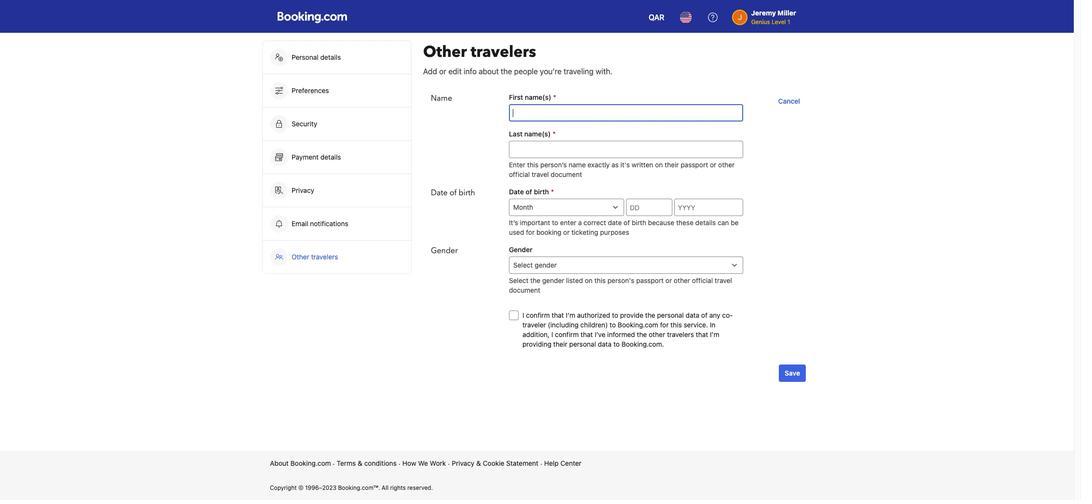 Task type: describe. For each thing, give the bounding box(es) containing it.
the right provide
[[645, 311, 655, 319]]

of inside i confirm that i'm authorized to provide the personal data of any co- traveler (including children) to booking.com for this service. in addition, i confirm that i've informed the other travelers that i'm providing their personal data to booking.com.
[[702, 311, 708, 319]]

edit
[[449, 67, 462, 76]]

document inside select the gender listed on this person's passport or other official travel document
[[509, 286, 541, 294]]

document inside enter this person's name exactly as it's written on their passport or other official travel document
[[551, 170, 582, 178]]

it's important to enter a correct date of birth because these details can be used for booking or ticketing purposes alert
[[509, 218, 744, 237]]

traveler
[[523, 321, 546, 329]]

1
[[788, 18, 790, 26]]

important
[[520, 218, 550, 227]]

terms
[[337, 459, 356, 467]]

informed
[[607, 330, 635, 338]]

personal details
[[292, 53, 341, 61]]

date for date of birth
[[431, 188, 448, 198]]

1 horizontal spatial that
[[581, 330, 593, 338]]

about
[[270, 459, 289, 467]]

name
[[569, 161, 586, 169]]

travel inside select the gender listed on this person's passport or other official travel document
[[715, 276, 732, 284]]

1 horizontal spatial i
[[552, 330, 553, 338]]

other inside select the gender listed on this person's passport or other official travel document
[[674, 276, 691, 284]]

these
[[676, 218, 694, 227]]

Enter your birth date using two digits telephone field
[[626, 199, 672, 216]]

ticketing
[[572, 228, 598, 236]]

booking.com™.
[[338, 484, 380, 491]]

0 vertical spatial i'm
[[566, 311, 575, 319]]

name
[[431, 93, 452, 104]]

written
[[632, 161, 654, 169]]

* for first name(s) *
[[553, 93, 556, 101]]

personal details link
[[263, 41, 411, 74]]

0 vertical spatial i
[[523, 311, 524, 319]]

reserved.
[[408, 484, 433, 491]]

we
[[418, 459, 428, 467]]

booking.com inside i confirm that i'm authorized to provide the personal data of any co- traveler (including children) to booking.com for this service. in addition, i confirm that i've informed the other travelers that i'm providing their personal data to booking.com.
[[618, 321, 658, 329]]

Enter your birth year using four digits telephone field
[[674, 199, 744, 216]]

this inside enter this person's name exactly as it's written on their passport or other official travel document
[[527, 161, 539, 169]]

correct
[[584, 218, 606, 227]]

jeremy
[[752, 9, 776, 17]]

last name(s) *
[[509, 130, 556, 138]]

help center
[[544, 459, 582, 467]]

name(s) for last name(s)
[[525, 130, 551, 138]]

any
[[710, 311, 721, 319]]

other inside enter this person's name exactly as it's written on their passport or other official travel document
[[718, 161, 735, 169]]

other for other travelers
[[292, 253, 309, 261]]

copyright © 1996–2023 booking.com™. all rights reserved.
[[270, 484, 433, 491]]

help center link
[[544, 459, 582, 468]]

to up informed
[[610, 321, 616, 329]]

1 vertical spatial data
[[598, 340, 612, 348]]

traveling
[[564, 67, 594, 76]]

the inside select the gender listed on this person's passport or other official travel document
[[531, 276, 541, 284]]

travelers for other travelers
[[311, 253, 338, 261]]

you're
[[540, 67, 562, 76]]

0 horizontal spatial that
[[552, 311, 564, 319]]

to left provide
[[612, 311, 619, 319]]

for inside it's important to enter a correct date of birth because these details can be used for booking or ticketing purposes
[[526, 228, 535, 236]]

as
[[612, 161, 619, 169]]

official inside select the gender listed on this person's passport or other official travel document
[[692, 276, 713, 284]]

or inside it's important to enter a correct date of birth because these details can be used for booking or ticketing purposes
[[563, 228, 570, 236]]

conditions
[[364, 459, 397, 467]]

1996–2023
[[305, 484, 337, 491]]

2 gender from the left
[[509, 245, 533, 254]]

preferences link
[[263, 74, 411, 107]]

date of birth *
[[509, 188, 554, 196]]

be
[[731, 218, 739, 227]]

details for personal details
[[320, 53, 341, 61]]

about booking.com
[[270, 459, 331, 467]]

security
[[292, 120, 317, 128]]

because
[[648, 218, 675, 227]]

it's
[[509, 218, 518, 227]]

personal
[[292, 53, 319, 61]]

save
[[785, 369, 800, 377]]

the up booking.com.
[[637, 330, 647, 338]]

0 horizontal spatial personal
[[569, 340, 596, 348]]

center
[[561, 459, 582, 467]]

1 horizontal spatial personal
[[657, 311, 684, 319]]

person's
[[608, 276, 635, 284]]

save button
[[779, 365, 806, 382]]

the inside "other travelers add or edit info about the people you're traveling with."
[[501, 67, 512, 76]]

details for payment details
[[321, 153, 341, 161]]

payment details
[[292, 153, 343, 161]]

enter
[[509, 161, 526, 169]]

people
[[514, 67, 538, 76]]

their inside i confirm that i'm authorized to provide the personal data of any co- traveler (including children) to booking.com for this service. in addition, i confirm that i've informed the other travelers that i'm providing their personal data to booking.com.
[[553, 340, 568, 348]]

level
[[772, 18, 786, 26]]

email notifications link
[[263, 207, 411, 240]]

service.
[[684, 321, 708, 329]]

other for other travelers add or edit info about the people you're traveling with.
[[423, 41, 467, 63]]

purposes
[[600, 228, 629, 236]]

provide
[[620, 311, 644, 319]]

privacy & cookie statement
[[452, 459, 539, 467]]

to down informed
[[614, 340, 620, 348]]

co-
[[722, 311, 733, 319]]

terms & conditions
[[337, 459, 397, 467]]

privacy link
[[263, 174, 411, 207]]

preferences
[[292, 86, 329, 95]]

their inside enter this person's name exactly as it's written on their passport or other official travel document
[[665, 161, 679, 169]]

authorized
[[577, 311, 610, 319]]

©
[[298, 484, 304, 491]]

other travelers link
[[263, 241, 411, 273]]

select the gender listed on this person's passport or other official travel document
[[509, 276, 732, 294]]

date for date of birth *
[[509, 188, 524, 196]]

enter this person's name exactly as it's written on their passport or other official travel document
[[509, 161, 735, 178]]

this inside i confirm that i'm authorized to provide the personal data of any co- traveler (including children) to booking.com for this service. in addition, i confirm that i've informed the other travelers that i'm providing their personal data to booking.com.
[[671, 321, 682, 329]]



Task type: vqa. For each thing, say whether or not it's contained in the screenshot.
1st "birth" from right
no



Task type: locate. For each thing, give the bounding box(es) containing it.
1 horizontal spatial privacy
[[452, 459, 475, 467]]

their
[[665, 161, 679, 169], [553, 340, 568, 348]]

terms & conditions link
[[337, 459, 397, 468]]

0 horizontal spatial gender
[[431, 245, 458, 256]]

qar button
[[643, 6, 671, 29]]

0 vertical spatial details
[[320, 53, 341, 61]]

1 vertical spatial passport
[[636, 276, 664, 284]]

on inside enter this person's name exactly as it's written on their passport or other official travel document
[[655, 161, 663, 169]]

travelers down service. at the bottom right of page
[[667, 330, 694, 338]]

i've
[[595, 330, 606, 338]]

0 horizontal spatial other
[[649, 330, 666, 338]]

1 vertical spatial official
[[692, 276, 713, 284]]

confirm
[[526, 311, 550, 319], [555, 330, 579, 338]]

privacy right work
[[452, 459, 475, 467]]

1 horizontal spatial birth
[[534, 188, 549, 196]]

0 horizontal spatial booking.com
[[291, 459, 331, 467]]

1 vertical spatial confirm
[[555, 330, 579, 338]]

help
[[544, 459, 559, 467]]

0 vertical spatial their
[[665, 161, 679, 169]]

0 vertical spatial other
[[423, 41, 467, 63]]

0 vertical spatial booking.com
[[618, 321, 658, 329]]

or inside select the gender listed on this person's passport or other official travel document
[[666, 276, 672, 284]]

& right terms
[[358, 459, 363, 467]]

exactly
[[588, 161, 610, 169]]

their right written
[[665, 161, 679, 169]]

payment details link
[[263, 141, 411, 174]]

0 horizontal spatial for
[[526, 228, 535, 236]]

official
[[509, 170, 530, 178], [692, 276, 713, 284]]

travelers for other travelers add or edit info about the people you're traveling with.
[[471, 41, 536, 63]]

2 horizontal spatial this
[[671, 321, 682, 329]]

1 horizontal spatial travelers
[[471, 41, 536, 63]]

0 vertical spatial on
[[655, 161, 663, 169]]

addition,
[[523, 330, 550, 338]]

name(s) right first
[[525, 93, 551, 101]]

0 vertical spatial passport
[[681, 161, 708, 169]]

booking.com.
[[622, 340, 664, 348]]

security link
[[263, 108, 411, 140]]

gender
[[542, 276, 565, 284]]

jeremy miller genius level 1
[[752, 9, 797, 26]]

1 horizontal spatial other
[[674, 276, 691, 284]]

about
[[479, 67, 499, 76]]

0 vertical spatial name(s)
[[525, 93, 551, 101]]

0 horizontal spatial &
[[358, 459, 363, 467]]

0 vertical spatial this
[[527, 161, 539, 169]]

this left person's
[[595, 276, 606, 284]]

privacy for privacy & cookie statement
[[452, 459, 475, 467]]

1 vertical spatial booking.com
[[291, 459, 331, 467]]

for up booking.com.
[[660, 321, 669, 329]]

2 horizontal spatial that
[[696, 330, 708, 338]]

official down enter at the left top of the page
[[509, 170, 530, 178]]

0 horizontal spatial travel
[[532, 170, 549, 178]]

2 vertical spatial this
[[671, 321, 682, 329]]

i confirm that i'm authorized to provide the personal data of any co- traveler (including children) to booking.com for this service. in addition, i confirm that i've informed the other travelers that i'm providing their personal data to booking.com.
[[523, 311, 733, 348]]

travel
[[532, 170, 549, 178], [715, 276, 732, 284]]

other inside i confirm that i'm authorized to provide the personal data of any co- traveler (including children) to booking.com for this service. in addition, i confirm that i've informed the other travelers that i'm providing their personal data to booking.com.
[[649, 330, 666, 338]]

passport inside select the gender listed on this person's passport or other official travel document
[[636, 276, 664, 284]]

on right written
[[655, 161, 663, 169]]

gender
[[431, 245, 458, 256], [509, 245, 533, 254]]

2 vertical spatial *
[[551, 188, 554, 196]]

other up "edit"
[[423, 41, 467, 63]]

* down person's
[[551, 188, 554, 196]]

0 vertical spatial data
[[686, 311, 700, 319]]

0 vertical spatial privacy
[[292, 186, 314, 194]]

select the gender listed on this person's passport or other official travel document alert
[[509, 276, 744, 295]]

travelers
[[471, 41, 536, 63], [311, 253, 338, 261], [667, 330, 694, 338]]

date
[[608, 218, 622, 227]]

privacy & cookie statement link
[[452, 459, 539, 468]]

official inside enter this person's name exactly as it's written on their passport or other official travel document
[[509, 170, 530, 178]]

1 gender from the left
[[431, 245, 458, 256]]

or left "edit"
[[439, 67, 447, 76]]

info
[[464, 67, 477, 76]]

0 horizontal spatial privacy
[[292, 186, 314, 194]]

name(s)
[[525, 93, 551, 101], [525, 130, 551, 138]]

* down the you're
[[553, 93, 556, 101]]

(including
[[548, 321, 579, 329]]

used
[[509, 228, 524, 236]]

person's
[[541, 161, 567, 169]]

1 horizontal spatial travel
[[715, 276, 732, 284]]

to up "booking"
[[552, 218, 558, 227]]

i
[[523, 311, 524, 319], [552, 330, 553, 338]]

2 horizontal spatial other
[[718, 161, 735, 169]]

& left 'cookie'
[[476, 459, 481, 467]]

data down i've
[[598, 340, 612, 348]]

* for last name(s) *
[[553, 130, 556, 138]]

0 vertical spatial personal
[[657, 311, 684, 319]]

or inside enter this person's name exactly as it's written on their passport or other official travel document
[[710, 161, 717, 169]]

or inside "other travelers add or edit info about the people you're traveling with."
[[439, 67, 447, 76]]

can
[[718, 218, 729, 227]]

other up service. at the bottom right of page
[[674, 276, 691, 284]]

1 horizontal spatial passport
[[681, 161, 708, 169]]

the right about
[[501, 67, 512, 76]]

document down select
[[509, 286, 541, 294]]

travelers down notifications
[[311, 253, 338, 261]]

on inside select the gender listed on this person's passport or other official travel document
[[585, 276, 593, 284]]

1 vertical spatial personal
[[569, 340, 596, 348]]

0 horizontal spatial on
[[585, 276, 593, 284]]

official up any
[[692, 276, 713, 284]]

1 vertical spatial *
[[553, 130, 556, 138]]

for inside i confirm that i'm authorized to provide the personal data of any co- traveler (including children) to booking.com for this service. in addition, i confirm that i've informed the other travelers that i'm providing their personal data to booking.com.
[[660, 321, 669, 329]]

1 horizontal spatial for
[[660, 321, 669, 329]]

1 horizontal spatial date
[[509, 188, 524, 196]]

to inside it's important to enter a correct date of birth because these details can be used for booking or ticketing purposes
[[552, 218, 558, 227]]

it's important to enter a correct date of birth because these details can be used for booking or ticketing purposes
[[509, 218, 739, 236]]

1 horizontal spatial i'm
[[710, 330, 720, 338]]

this right enter at the left top of the page
[[527, 161, 539, 169]]

miller
[[778, 9, 797, 17]]

0 horizontal spatial official
[[509, 170, 530, 178]]

select
[[509, 276, 529, 284]]

name(s) right last
[[525, 130, 551, 138]]

travelers up about
[[471, 41, 536, 63]]

1 & from the left
[[358, 459, 363, 467]]

1 horizontal spatial this
[[595, 276, 606, 284]]

1 vertical spatial their
[[553, 340, 568, 348]]

copyright
[[270, 484, 297, 491]]

details down enter your birth year using four digits phone field
[[696, 218, 716, 227]]

1 vertical spatial for
[[660, 321, 669, 329]]

1 vertical spatial travel
[[715, 276, 732, 284]]

None field
[[509, 104, 744, 122], [509, 141, 744, 158], [509, 104, 744, 122], [509, 141, 744, 158]]

0 horizontal spatial this
[[527, 161, 539, 169]]

* up person's
[[553, 130, 556, 138]]

booking
[[537, 228, 562, 236]]

birth for date of birth *
[[534, 188, 549, 196]]

passport right person's
[[636, 276, 664, 284]]

travelers inside i confirm that i'm authorized to provide the personal data of any co- traveler (including children) to booking.com for this service. in addition, i confirm that i've informed the other travelers that i'm providing their personal data to booking.com.
[[667, 330, 694, 338]]

1 date from the left
[[431, 188, 448, 198]]

2 & from the left
[[476, 459, 481, 467]]

date of birth
[[431, 188, 475, 198]]

rights
[[390, 484, 406, 491]]

their down (including
[[553, 340, 568, 348]]

that up (including
[[552, 311, 564, 319]]

0 horizontal spatial document
[[509, 286, 541, 294]]

cancel
[[778, 97, 800, 105]]

details inside it's important to enter a correct date of birth because these details can be used for booking or ticketing purposes
[[696, 218, 716, 227]]

passport
[[681, 161, 708, 169], [636, 276, 664, 284]]

2 vertical spatial details
[[696, 218, 716, 227]]

other
[[718, 161, 735, 169], [674, 276, 691, 284], [649, 330, 666, 338]]

2 vertical spatial travelers
[[667, 330, 694, 338]]

that down service. at the bottom right of page
[[696, 330, 708, 338]]

0 horizontal spatial i
[[523, 311, 524, 319]]

this left service. at the bottom right of page
[[671, 321, 682, 329]]

0 vertical spatial travel
[[532, 170, 549, 178]]

data up service. at the bottom right of page
[[686, 311, 700, 319]]

1 horizontal spatial &
[[476, 459, 481, 467]]

1 vertical spatial i'm
[[710, 330, 720, 338]]

about booking.com link
[[270, 459, 331, 468]]

travel inside enter this person's name exactly as it's written on their passport or other official travel document
[[532, 170, 549, 178]]

work
[[430, 459, 446, 467]]

i down (including
[[552, 330, 553, 338]]

how we work link
[[403, 459, 446, 468]]

date
[[431, 188, 448, 198], [509, 188, 524, 196]]

birth for date of birth
[[459, 188, 475, 198]]

other travelers
[[292, 253, 338, 261]]

i up traveler at the bottom of page
[[523, 311, 524, 319]]

enter
[[560, 218, 577, 227]]

for down important
[[526, 228, 535, 236]]

details inside personal details link
[[320, 53, 341, 61]]

1 vertical spatial travelers
[[311, 253, 338, 261]]

statement
[[506, 459, 539, 467]]

on right listed
[[585, 276, 593, 284]]

1 horizontal spatial data
[[686, 311, 700, 319]]

details inside payment details link
[[321, 153, 341, 161]]

0 vertical spatial official
[[509, 170, 530, 178]]

0 horizontal spatial data
[[598, 340, 612, 348]]

privacy for privacy
[[292, 186, 314, 194]]

that down the "children)"
[[581, 330, 593, 338]]

it's
[[621, 161, 630, 169]]

booking.com down provide
[[618, 321, 658, 329]]

genius
[[752, 18, 770, 26]]

i'm down in
[[710, 330, 720, 338]]

1 horizontal spatial booking.com
[[618, 321, 658, 329]]

0 horizontal spatial travelers
[[311, 253, 338, 261]]

of inside it's important to enter a correct date of birth because these details can be used for booking or ticketing purposes
[[624, 218, 630, 227]]

0 horizontal spatial i'm
[[566, 311, 575, 319]]

how
[[403, 459, 416, 467]]

notifications
[[310, 219, 348, 228]]

privacy down "payment"
[[292, 186, 314, 194]]

personal down i've
[[569, 340, 596, 348]]

1 horizontal spatial gender
[[509, 245, 533, 254]]

a
[[578, 218, 582, 227]]

personal up service. at the bottom right of page
[[657, 311, 684, 319]]

1 vertical spatial privacy
[[452, 459, 475, 467]]

other
[[423, 41, 467, 63], [292, 253, 309, 261]]

0 horizontal spatial birth
[[459, 188, 475, 198]]

0 vertical spatial confirm
[[526, 311, 550, 319]]

first
[[509, 93, 523, 101]]

listed
[[566, 276, 583, 284]]

email
[[292, 219, 308, 228]]

0 horizontal spatial other
[[292, 253, 309, 261]]

details right the personal
[[320, 53, 341, 61]]

name(s) for first name(s)
[[525, 93, 551, 101]]

other inside other travelers link
[[292, 253, 309, 261]]

details right "payment"
[[321, 153, 341, 161]]

0 horizontal spatial confirm
[[526, 311, 550, 319]]

booking.com up the ©
[[291, 459, 331, 467]]

other inside "other travelers add or edit info about the people you're traveling with."
[[423, 41, 467, 63]]

1 vertical spatial document
[[509, 286, 541, 294]]

1 vertical spatial details
[[321, 153, 341, 161]]

1 horizontal spatial document
[[551, 170, 582, 178]]

qar
[[649, 13, 665, 22]]

2 horizontal spatial birth
[[632, 218, 647, 227]]

privacy inside privacy link
[[292, 186, 314, 194]]

travelers inside "other travelers add or edit info about the people you're traveling with."
[[471, 41, 536, 63]]

& for terms
[[358, 459, 363, 467]]

0 vertical spatial other
[[718, 161, 735, 169]]

the right select
[[531, 276, 541, 284]]

or right person's
[[666, 276, 672, 284]]

0 horizontal spatial their
[[553, 340, 568, 348]]

how we work
[[403, 459, 446, 467]]

i'm
[[566, 311, 575, 319], [710, 330, 720, 338]]

1 horizontal spatial official
[[692, 276, 713, 284]]

passport inside enter this person's name exactly as it's written on their passport or other official travel document
[[681, 161, 708, 169]]

1 vertical spatial on
[[585, 276, 593, 284]]

add
[[423, 67, 437, 76]]

on
[[655, 161, 663, 169], [585, 276, 593, 284]]

1 vertical spatial i
[[552, 330, 553, 338]]

booking.com inside about booking.com link
[[291, 459, 331, 467]]

1 horizontal spatial on
[[655, 161, 663, 169]]

1 horizontal spatial other
[[423, 41, 467, 63]]

2 vertical spatial other
[[649, 330, 666, 338]]

1 horizontal spatial confirm
[[555, 330, 579, 338]]

i'm up (including
[[566, 311, 575, 319]]

0 horizontal spatial date
[[431, 188, 448, 198]]

personal
[[657, 311, 684, 319], [569, 340, 596, 348]]

confirm down (including
[[555, 330, 579, 338]]

other up booking.com.
[[649, 330, 666, 338]]

0 horizontal spatial passport
[[636, 276, 664, 284]]

other up enter your birth year using four digits phone field
[[718, 161, 735, 169]]

1 vertical spatial name(s)
[[525, 130, 551, 138]]

or up enter your birth year using four digits phone field
[[710, 161, 717, 169]]

confirm up traveler at the bottom of page
[[526, 311, 550, 319]]

1 vertical spatial other
[[292, 253, 309, 261]]

other travelers add or edit info about the people you're traveling with.
[[423, 41, 613, 76]]

enter this person's name exactly as it's written on their passport or other official travel document alert
[[509, 160, 744, 179]]

that
[[552, 311, 564, 319], [581, 330, 593, 338], [696, 330, 708, 338]]

privacy
[[292, 186, 314, 194], [452, 459, 475, 467]]

2 horizontal spatial travelers
[[667, 330, 694, 338]]

0 vertical spatial travelers
[[471, 41, 536, 63]]

& for privacy
[[476, 459, 481, 467]]

document down name
[[551, 170, 582, 178]]

payment
[[292, 153, 319, 161]]

0 vertical spatial document
[[551, 170, 582, 178]]

passport up enter your birth year using four digits phone field
[[681, 161, 708, 169]]

last
[[509, 130, 523, 138]]

travel up co- at the right
[[715, 276, 732, 284]]

1 vertical spatial other
[[674, 276, 691, 284]]

other down email
[[292, 253, 309, 261]]

providing
[[523, 340, 552, 348]]

this inside select the gender listed on this person's passport or other official travel document
[[595, 276, 606, 284]]

0 vertical spatial *
[[553, 93, 556, 101]]

1 horizontal spatial their
[[665, 161, 679, 169]]

birth inside it's important to enter a correct date of birth because these details can be used for booking or ticketing purposes
[[632, 218, 647, 227]]

or down enter
[[563, 228, 570, 236]]

booking.com
[[618, 321, 658, 329], [291, 459, 331, 467]]

0 vertical spatial for
[[526, 228, 535, 236]]

travel down person's
[[532, 170, 549, 178]]

birth
[[459, 188, 475, 198], [534, 188, 549, 196], [632, 218, 647, 227]]

privacy inside privacy & cookie statement link
[[452, 459, 475, 467]]

2 date from the left
[[509, 188, 524, 196]]

or
[[439, 67, 447, 76], [710, 161, 717, 169], [563, 228, 570, 236], [666, 276, 672, 284]]

first name(s) *
[[509, 93, 556, 101]]

1 vertical spatial this
[[595, 276, 606, 284]]



